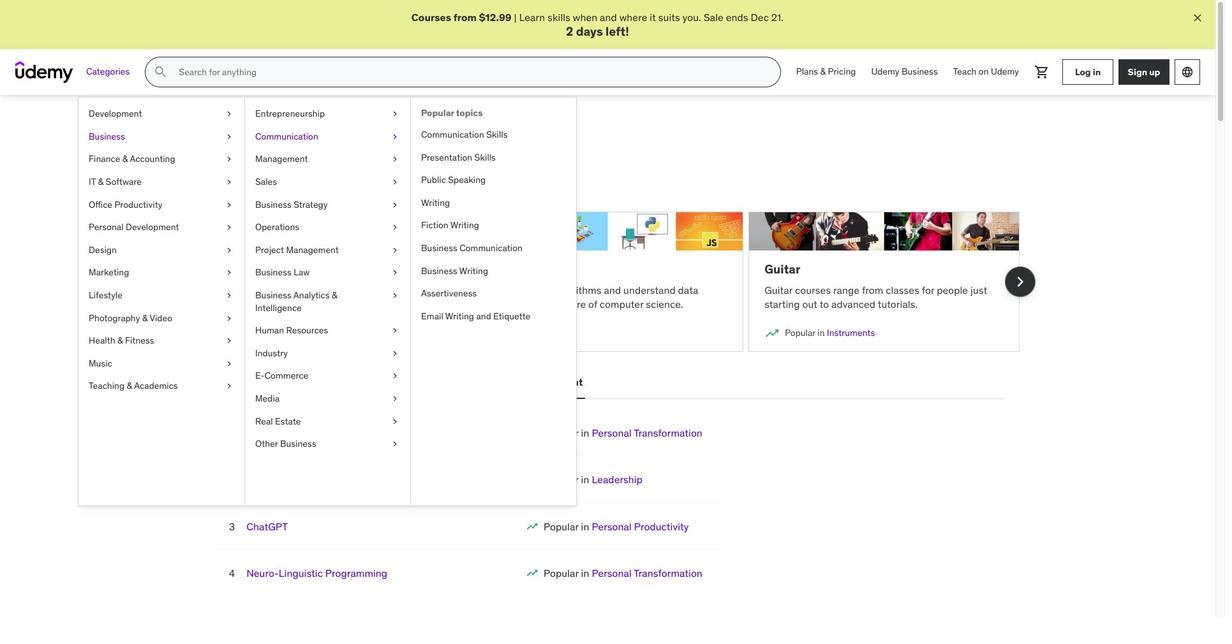 Task type: vqa. For each thing, say whether or not it's contained in the screenshot.
Stock within Learn all the Basics of the Stock Market, through comprehensive, interesting and fun lectures!
no



Task type: locate. For each thing, give the bounding box(es) containing it.
human resources link
[[245, 320, 410, 343]]

1 vertical spatial skills
[[459, 162, 482, 175]]

0 horizontal spatial topics
[[362, 126, 408, 146]]

Search for anything text field
[[176, 61, 765, 83]]

and up left!
[[600, 11, 617, 24]]

$12.99
[[479, 11, 512, 24]]

1 vertical spatial learn
[[196, 162, 222, 175]]

0 vertical spatial management
[[255, 153, 308, 165]]

design up marketing
[[89, 244, 117, 256]]

xsmall image for operations
[[390, 222, 400, 234]]

0 horizontal spatial learn
[[196, 162, 222, 175]]

analytics down law
[[293, 290, 330, 301]]

0 horizontal spatial popular in image
[[212, 326, 227, 341]]

personal transformation link up leadership link
[[592, 427, 703, 440]]

life coach training
[[246, 427, 333, 440]]

1 personal transformation link from the top
[[592, 427, 703, 440]]

popular in image for guitar
[[765, 326, 780, 341]]

learn inside courses from $12.99 | learn skills when and where it suits you. sale ends dec 21. 2 days left!
[[519, 11, 545, 24]]

writing inside 'link'
[[450, 220, 479, 231]]

from up advanced at the right of page
[[862, 284, 883, 297]]

xsmall image for sales
[[390, 176, 400, 189]]

0 vertical spatial skills
[[548, 11, 570, 24]]

skills inside courses from $12.99 | learn skills when and where it suits you. sale ends dec 21. 2 days left!
[[548, 11, 570, 24]]

management inside project management link
[[286, 244, 339, 256]]

personal development
[[89, 222, 179, 233], [473, 376, 583, 389]]

popular in image down popular in image
[[526, 567, 539, 580]]

0 horizontal spatial from
[[237, 298, 258, 311]]

personal transformation link down personal productivity link
[[592, 567, 703, 580]]

xsmall image inside music link
[[224, 358, 234, 370]]

2 horizontal spatial learn
[[519, 11, 545, 24]]

teaching
[[89, 381, 125, 392]]

in down popular in personal productivity
[[581, 567, 589, 580]]

writing for business
[[459, 265, 488, 277]]

your
[[399, 162, 419, 175]]

xsmall image inside human resources link
[[390, 325, 400, 337]]

1 vertical spatial guitar
[[765, 284, 793, 297]]

& for video
[[142, 312, 148, 324]]

1 horizontal spatial from
[[454, 11, 477, 24]]

writing for email
[[445, 311, 474, 322]]

sales
[[255, 176, 277, 188]]

0 horizontal spatial design
[[89, 244, 117, 256]]

personal development for personal development button
[[473, 376, 583, 389]]

software
[[106, 176, 142, 188]]

project management
[[255, 244, 339, 256]]

or
[[349, 162, 358, 175]]

0 horizontal spatial personal development
[[89, 222, 179, 233]]

1 horizontal spatial topics
[[456, 107, 483, 119]]

human resources
[[255, 325, 328, 336]]

1 horizontal spatial learn
[[488, 284, 514, 297]]

udemy right on
[[991, 66, 1019, 77]]

2 vertical spatial learn
[[488, 284, 514, 297]]

other
[[255, 438, 278, 450]]

analytics inside business analytics & intelligence
[[293, 290, 330, 301]]

0 vertical spatial popular in personal transformation
[[544, 427, 703, 440]]

design link
[[78, 239, 244, 262]]

1 vertical spatial management
[[286, 244, 339, 256]]

&
[[820, 66, 826, 77], [122, 153, 128, 165], [98, 176, 104, 188], [332, 290, 337, 301], [142, 312, 148, 324], [295, 327, 301, 339], [117, 335, 123, 347], [127, 381, 132, 392]]

carousel element
[[196, 197, 1035, 368]]

xsmall image inside lifestyle link
[[224, 290, 234, 302]]

e-commerce
[[255, 370, 308, 382]]

& inside 'link'
[[127, 381, 132, 392]]

in left leadership link
[[581, 474, 589, 487]]

instruments link
[[827, 327, 875, 339]]

learn inside learn to build algorithms and understand data structures at the core of computer science.
[[488, 284, 514, 297]]

udemy business link
[[864, 57, 946, 88]]

& for software
[[98, 176, 104, 188]]

and inside courses from $12.99 | learn skills when and where it suits you. sale ends dec 21. 2 days left!
[[600, 11, 617, 24]]

skills for presentation skills
[[475, 152, 496, 163]]

xsmall image for lifestyle
[[224, 290, 234, 302]]

personal development for personal development link
[[89, 222, 179, 233]]

commerce
[[265, 370, 308, 382]]

1 horizontal spatial popular in image
[[526, 567, 539, 580]]

assertiveness link
[[411, 283, 576, 306]]

management up law
[[286, 244, 339, 256]]

in left data on the bottom of page
[[265, 327, 272, 339]]

xsmall image inside sales link
[[390, 176, 400, 189]]

1 horizontal spatial personal development
[[473, 376, 583, 389]]

xsmall image inside office productivity link
[[224, 199, 234, 211]]

personal productivity link
[[592, 521, 689, 533]]

in left instruments link
[[818, 327, 825, 339]]

xsmall image inside business link
[[224, 131, 234, 143]]

how
[[420, 284, 439, 297]]

1 horizontal spatial productivity
[[634, 521, 689, 533]]

0 vertical spatial skills
[[486, 129, 508, 140]]

xsmall image inside business law link
[[390, 267, 400, 279]]

0 vertical spatial from
[[454, 11, 477, 24]]

from inside use statistical probability to teach computers how to learn from data.
[[237, 298, 258, 311]]

skills for communication skills
[[486, 129, 508, 140]]

& right data on the bottom of page
[[295, 327, 301, 339]]

in right log
[[1093, 66, 1101, 78]]

design inside button
[[364, 376, 398, 389]]

personal transformation link
[[592, 427, 703, 440], [592, 567, 703, 580]]

popular
[[421, 107, 454, 119], [196, 126, 257, 146], [232, 327, 262, 339], [785, 327, 816, 339], [544, 427, 579, 440], [544, 474, 579, 487], [544, 521, 579, 533], [544, 567, 579, 580]]

5 cell from the top
[[544, 614, 703, 618]]

xsmall image inside it & software 'link'
[[224, 176, 234, 189]]

0 vertical spatial transformation
[[634, 427, 703, 440]]

management up "sales"
[[255, 153, 308, 165]]

& for fitness
[[117, 335, 123, 347]]

e-commerce link
[[245, 365, 410, 388]]

marketing link
[[78, 262, 244, 285]]

xsmall image for teaching & academics
[[224, 381, 234, 393]]

2 guitar from the top
[[765, 284, 793, 297]]

xsmall image inside media link
[[390, 393, 400, 406]]

xsmall image inside design link
[[224, 244, 234, 257]]

xsmall image inside management link
[[390, 153, 400, 166]]

& left video
[[142, 312, 148, 324]]

tutorials.
[[878, 298, 918, 311]]

entrepreneurship
[[255, 108, 325, 119]]

office
[[89, 199, 112, 210]]

range
[[833, 284, 860, 297]]

guitar for guitar
[[765, 262, 800, 277]]

communication down popular topics
[[421, 129, 484, 140]]

media link
[[245, 388, 410, 411]]

design for design button
[[364, 376, 398, 389]]

something
[[224, 162, 272, 175]]

sale
[[704, 11, 724, 24]]

analytics
[[293, 290, 330, 301], [303, 327, 339, 339]]

xsmall image inside project management link
[[390, 244, 400, 257]]

xsmall image inside health & fitness link
[[224, 335, 234, 348]]

popular in image for machine learning
[[212, 326, 227, 341]]

to right how
[[441, 284, 450, 297]]

email writing and etiquette link
[[411, 306, 576, 328]]

starting
[[765, 298, 800, 311]]

bestselling button
[[211, 368, 271, 398]]

skills down the communication skills link
[[475, 152, 496, 163]]

& left teach
[[332, 290, 337, 301]]

0 vertical spatial analytics
[[293, 290, 330, 301]]

advanced
[[832, 298, 876, 311]]

xsmall image inside operations link
[[390, 222, 400, 234]]

1 vertical spatial design
[[364, 376, 398, 389]]

1 vertical spatial skills
[[475, 152, 496, 163]]

writing up business communication
[[450, 220, 479, 231]]

data
[[678, 284, 698, 297]]

and
[[600, 11, 617, 24], [260, 126, 289, 146], [604, 284, 621, 297], [476, 311, 491, 322]]

xsmall image inside business strategy link
[[390, 199, 400, 211]]

skills up presentation skills link
[[486, 129, 508, 140]]

and up computer
[[604, 284, 621, 297]]

and inside communication element
[[476, 311, 491, 322]]

1 horizontal spatial design
[[364, 376, 398, 389]]

popular in image
[[212, 326, 227, 341], [765, 326, 780, 341], [526, 567, 539, 580]]

2 transformation from the top
[[634, 567, 703, 580]]

& right plans
[[820, 66, 826, 77]]

xsmall image inside real estate link
[[390, 416, 400, 428]]

xsmall image inside development link
[[224, 108, 234, 120]]

1 vertical spatial analytics
[[303, 327, 339, 339]]

popular in personal transformation for 2nd personal transformation link from the bottom of the page
[[544, 427, 703, 440]]

business writing
[[421, 265, 488, 277]]

writing
[[421, 197, 450, 209], [450, 220, 479, 231], [459, 265, 488, 277], [445, 311, 474, 322]]

training
[[297, 427, 333, 440]]

guitar for guitar courses range from classes for people just starting out to advanced tutorials.
[[765, 284, 793, 297]]

topics up improve
[[362, 126, 408, 146]]

management inside management link
[[255, 153, 308, 165]]

xsmall image inside e-commerce link
[[390, 370, 400, 383]]

pricing
[[828, 66, 856, 77]]

popular in image down learn
[[212, 326, 227, 341]]

design down industry link
[[364, 376, 398, 389]]

xsmall image for business analytics & intelligence
[[390, 290, 400, 302]]

popular in personal transformation up leadership link
[[544, 427, 703, 440]]

2 cell from the top
[[544, 474, 643, 487]]

fitness
[[125, 335, 154, 347]]

2 horizontal spatial from
[[862, 284, 883, 297]]

business for business
[[89, 131, 125, 142]]

algorithms
[[488, 262, 552, 277]]

to left teach
[[329, 284, 338, 297]]

0 vertical spatial learn
[[519, 11, 545, 24]]

& right teaching
[[127, 381, 132, 392]]

writing down business communication
[[459, 265, 488, 277]]

0 horizontal spatial udemy
[[871, 66, 900, 77]]

of
[[588, 298, 597, 311]]

plans & pricing
[[796, 66, 856, 77]]

xsmall image inside business analytics & intelligence link
[[390, 290, 400, 302]]

to right out at right
[[820, 298, 829, 311]]

analytics inside the carousel element
[[303, 327, 339, 339]]

1 vertical spatial transformation
[[634, 567, 703, 580]]

from down statistical
[[237, 298, 258, 311]]

guitar inside guitar courses range from classes for people just starting out to advanced tutorials.
[[765, 284, 793, 297]]

& for accounting
[[122, 153, 128, 165]]

personal development button
[[470, 368, 585, 398]]

at
[[537, 298, 546, 311]]

xsmall image for business
[[224, 131, 234, 143]]

xsmall image
[[390, 108, 400, 120], [390, 131, 400, 143], [224, 153, 234, 166], [390, 199, 400, 211], [224, 222, 234, 234], [224, 267, 234, 279], [390, 267, 400, 279], [224, 312, 234, 325], [224, 335, 234, 348], [390, 348, 400, 360], [224, 358, 234, 370], [390, 370, 400, 383], [224, 381, 234, 393], [390, 393, 400, 406], [390, 416, 400, 428]]

xsmall image for marketing
[[224, 267, 234, 279]]

1 vertical spatial personal development
[[473, 376, 583, 389]]

resources
[[286, 325, 328, 336]]

from left $12.99
[[454, 11, 477, 24]]

suits
[[658, 11, 680, 24]]

popular in data & analytics
[[232, 327, 339, 339]]

1 vertical spatial popular in personal transformation
[[544, 567, 703, 580]]

analytics up industry link
[[303, 327, 339, 339]]

udemy image
[[15, 61, 73, 83]]

design button
[[361, 368, 401, 398]]

1 horizontal spatial udemy
[[991, 66, 1019, 77]]

xsmall image inside 'other business' link
[[390, 438, 400, 451]]

neuro-linguistic programming link
[[246, 567, 387, 580]]

communication down the entrepreneurship
[[255, 131, 318, 142]]

& right finance
[[122, 153, 128, 165]]

skills inside presentation skills link
[[475, 152, 496, 163]]

2 udemy from the left
[[991, 66, 1019, 77]]

0 horizontal spatial productivity
[[114, 199, 162, 210]]

marketing
[[89, 267, 129, 278]]

xsmall image for e-commerce
[[390, 370, 400, 383]]

learn right |
[[519, 11, 545, 24]]

1 vertical spatial personal transformation link
[[592, 567, 703, 580]]

to up structures
[[516, 284, 526, 297]]

1 popular in personal transformation from the top
[[544, 427, 703, 440]]

writing up fiction
[[421, 197, 450, 209]]

xsmall image inside teaching & academics 'link'
[[224, 381, 234, 393]]

xsmall image for communication
[[390, 131, 400, 143]]

xsmall image inside personal development link
[[224, 222, 234, 234]]

0 vertical spatial personal development
[[89, 222, 179, 233]]

1 udemy from the left
[[871, 66, 900, 77]]

popular in image down 'starting'
[[765, 326, 780, 341]]

linguistic
[[279, 567, 323, 580]]

4
[[229, 567, 235, 580]]

xsmall image inside the marketing link
[[224, 267, 234, 279]]

topics up communication skills
[[456, 107, 483, 119]]

0 vertical spatial personal transformation link
[[592, 427, 703, 440]]

popular in personal productivity
[[544, 521, 689, 533]]

xsmall image for photography & video
[[224, 312, 234, 325]]

& right it
[[98, 176, 104, 188]]

and down assertiveness link
[[476, 311, 491, 322]]

1 guitar from the top
[[765, 262, 800, 277]]

learn left something
[[196, 162, 222, 175]]

popular and trending topics
[[196, 126, 408, 146]]

xsmall image inside entrepreneurship link
[[390, 108, 400, 120]]

0 vertical spatial topics
[[456, 107, 483, 119]]

1 vertical spatial topics
[[362, 126, 408, 146]]

business inside business analytics & intelligence
[[255, 290, 291, 301]]

xsmall image inside finance & accounting link
[[224, 153, 234, 166]]

udemy right pricing
[[871, 66, 900, 77]]

& right health
[[117, 335, 123, 347]]

design for design link
[[89, 244, 117, 256]]

communication down fiction writing 'link'
[[460, 242, 523, 254]]

xsmall image for health & fitness
[[224, 335, 234, 348]]

business inside "link"
[[421, 242, 457, 254]]

xsmall image for management
[[390, 153, 400, 166]]

real estate
[[255, 416, 301, 427]]

business law link
[[245, 262, 410, 285]]

& inside 'link'
[[98, 176, 104, 188]]

0 vertical spatial guitar
[[765, 262, 800, 277]]

learn up structures
[[488, 284, 514, 297]]

cell
[[544, 427, 703, 440], [544, 474, 643, 487], [544, 521, 689, 533], [544, 567, 703, 580], [544, 614, 703, 618]]

video
[[150, 312, 172, 324]]

communication
[[421, 129, 484, 140], [255, 131, 318, 142], [460, 242, 523, 254]]

in down popular in leadership
[[581, 521, 589, 533]]

1 vertical spatial productivity
[[634, 521, 689, 533]]

xsmall image for media
[[390, 393, 400, 406]]

2 horizontal spatial popular in image
[[765, 326, 780, 341]]

email writing and etiquette
[[421, 311, 530, 322]]

xsmall image inside communication link
[[390, 131, 400, 143]]

industry link
[[245, 343, 410, 365]]

xsmall image inside photography & video link
[[224, 312, 234, 325]]

skills inside the communication skills link
[[486, 129, 508, 140]]

xsmall image
[[224, 108, 234, 120], [224, 131, 234, 143], [390, 153, 400, 166], [224, 176, 234, 189], [390, 176, 400, 189], [224, 199, 234, 211], [390, 222, 400, 234], [224, 244, 234, 257], [390, 244, 400, 257], [224, 290, 234, 302], [390, 290, 400, 302], [390, 325, 400, 337], [390, 438, 400, 451]]

1 transformation from the top
[[634, 427, 703, 440]]

in
[[1093, 66, 1101, 78], [265, 327, 272, 339], [818, 327, 825, 339], [581, 427, 589, 440], [581, 474, 589, 487], [581, 521, 589, 533], [581, 567, 589, 580]]

choose a language image
[[1181, 66, 1194, 79]]

2 vertical spatial from
[[237, 298, 258, 311]]

learn
[[212, 298, 234, 311]]

1 vertical spatial from
[[862, 284, 883, 297]]

xsmall image for finance & accounting
[[224, 153, 234, 166]]

neuro-linguistic programming
[[246, 567, 387, 580]]

xsmall image inside industry link
[[390, 348, 400, 360]]

1 horizontal spatial skills
[[548, 11, 570, 24]]

in up popular in leadership
[[581, 427, 589, 440]]

personal development inside button
[[473, 376, 583, 389]]

writing down assertiveness
[[445, 311, 474, 322]]

machine learning
[[212, 262, 314, 277]]

2 popular in personal transformation from the top
[[544, 567, 703, 580]]

popular in personal transformation down popular in personal productivity
[[544, 567, 703, 580]]

0 vertical spatial design
[[89, 244, 117, 256]]

structures
[[488, 298, 535, 311]]

health
[[89, 335, 115, 347]]

teach
[[340, 284, 366, 297]]

finance & accounting
[[89, 153, 175, 165]]

xsmall image for music
[[224, 358, 234, 370]]



Task type: describe. For each thing, give the bounding box(es) containing it.
fiction
[[421, 220, 448, 231]]

writing for fiction
[[450, 220, 479, 231]]

office productivity
[[89, 199, 162, 210]]

coach
[[266, 427, 295, 440]]

courses from $12.99 | learn skills when and where it suits you. sale ends dec 21. 2 days left!
[[412, 11, 784, 39]]

days
[[576, 24, 603, 39]]

existing
[[421, 162, 457, 175]]

classes
[[886, 284, 920, 297]]

science.
[[646, 298, 683, 311]]

statistical
[[232, 284, 276, 297]]

popular in personal transformation for first personal transformation link from the bottom
[[544, 567, 703, 580]]

0 vertical spatial productivity
[[114, 199, 162, 210]]

photography & video
[[89, 312, 172, 324]]

xsmall image for project management
[[390, 244, 400, 257]]

in for first personal transformation link from the bottom
[[581, 567, 589, 580]]

next image
[[1010, 272, 1030, 292]]

courses
[[795, 284, 831, 297]]

left!
[[606, 24, 629, 39]]

plans & pricing link
[[789, 57, 864, 88]]

in for leadership link
[[581, 474, 589, 487]]

operations
[[255, 222, 299, 233]]

bestselling
[[213, 376, 268, 389]]

sign
[[1128, 66, 1147, 78]]

shopping cart with 0 items image
[[1034, 65, 1050, 80]]

data & analytics link
[[274, 327, 339, 339]]

communication inside "link"
[[460, 242, 523, 254]]

other business link
[[245, 433, 410, 456]]

email
[[421, 311, 443, 322]]

& inside business analytics & intelligence
[[332, 290, 337, 301]]

to inside learn to build algorithms and understand data structures at the core of computer science.
[[516, 284, 526, 297]]

up
[[1149, 66, 1160, 78]]

speaking
[[448, 174, 486, 186]]

instruments
[[827, 327, 875, 339]]

ends
[[726, 11, 748, 24]]

computer
[[600, 298, 644, 311]]

dec
[[751, 11, 769, 24]]

popular inside communication element
[[421, 107, 454, 119]]

log in link
[[1063, 59, 1114, 85]]

teach
[[953, 66, 977, 77]]

in for personal productivity link
[[581, 521, 589, 533]]

in for instruments link
[[818, 327, 825, 339]]

it
[[89, 176, 96, 188]]

finance
[[89, 153, 120, 165]]

office productivity link
[[78, 194, 244, 216]]

build
[[528, 284, 550, 297]]

presentation skills link
[[411, 147, 576, 169]]

1 cell from the top
[[544, 427, 703, 440]]

3
[[229, 521, 235, 533]]

in inside log in link
[[1093, 66, 1101, 78]]

from inside guitar courses range from classes for people just starting out to advanced tutorials.
[[862, 284, 883, 297]]

xsmall image for real estate
[[390, 416, 400, 428]]

3 cell from the top
[[544, 521, 689, 533]]

submit search image
[[153, 65, 169, 80]]

close image
[[1191, 11, 1204, 24]]

public speaking link
[[411, 169, 576, 192]]

communication for communication
[[255, 131, 318, 142]]

public
[[421, 174, 446, 186]]

it
[[650, 11, 656, 24]]

teach on udemy
[[953, 66, 1019, 77]]

2 personal transformation link from the top
[[592, 567, 703, 580]]

leadership
[[592, 474, 643, 487]]

learn to build algorithms and understand data structures at the core of computer science.
[[488, 284, 698, 311]]

in for data & analytics link
[[265, 327, 272, 339]]

improve
[[360, 162, 397, 175]]

4 cell from the top
[[544, 567, 703, 580]]

teaching & academics
[[89, 381, 178, 392]]

teaching & academics link
[[78, 375, 244, 398]]

xsmall image for entrepreneurship
[[390, 108, 400, 120]]

health & fitness
[[89, 335, 154, 347]]

& inside the carousel element
[[295, 327, 301, 339]]

etiquette
[[493, 311, 530, 322]]

data.
[[261, 298, 283, 311]]

& for pricing
[[820, 66, 826, 77]]

communication skills link
[[411, 124, 576, 147]]

completely
[[275, 162, 325, 175]]

2
[[566, 24, 573, 39]]

& for academics
[[127, 381, 132, 392]]

plans
[[796, 66, 818, 77]]

just
[[971, 284, 987, 297]]

xsmall image for it & software
[[224, 176, 234, 189]]

from inside courses from $12.99 | learn skills when and where it suits you. sale ends dec 21. 2 days left!
[[454, 11, 477, 24]]

project management link
[[245, 239, 410, 262]]

transformation for first personal transformation link from the bottom
[[634, 567, 703, 580]]

use
[[212, 284, 229, 297]]

xsmall image for office productivity
[[224, 199, 234, 211]]

0 horizontal spatial skills
[[459, 162, 482, 175]]

and inside learn to build algorithms and understand data structures at the core of computer science.
[[604, 284, 621, 297]]

popular in leadership
[[544, 474, 643, 487]]

personal development link
[[78, 216, 244, 239]]

lifestyle
[[89, 290, 122, 301]]

real
[[255, 416, 273, 427]]

|
[[514, 11, 517, 24]]

to inside guitar courses range from classes for people just starting out to advanced tutorials.
[[820, 298, 829, 311]]

computers
[[368, 284, 417, 297]]

business for business analytics & intelligence
[[255, 290, 291, 301]]

on
[[979, 66, 989, 77]]

chatgpt
[[246, 521, 288, 533]]

xsmall image for business strategy
[[390, 199, 400, 211]]

popular topics
[[421, 107, 483, 119]]

xsmall image for other business
[[390, 438, 400, 451]]

business for business strategy
[[255, 199, 291, 210]]

out
[[802, 298, 818, 311]]

xsmall image for business law
[[390, 267, 400, 279]]

lifestyle link
[[78, 285, 244, 307]]

you.
[[683, 11, 701, 24]]

personal inside button
[[473, 376, 516, 389]]

core
[[566, 298, 586, 311]]

the
[[548, 298, 563, 311]]

real estate link
[[245, 411, 410, 433]]

business for business communication
[[421, 242, 457, 254]]

xsmall image for industry
[[390, 348, 400, 360]]

assertiveness
[[421, 288, 477, 299]]

xsmall image for human resources
[[390, 325, 400, 337]]

topics inside communication element
[[456, 107, 483, 119]]

transformation for 2nd personal transformation link from the bottom of the page
[[634, 427, 703, 440]]

and down the entrepreneurship
[[260, 126, 289, 146]]

popular in instruments
[[785, 327, 875, 339]]

xsmall image for development
[[224, 108, 234, 120]]

learn for popular and trending topics
[[196, 162, 222, 175]]

communication for communication skills
[[421, 129, 484, 140]]

public speaking
[[421, 174, 486, 186]]

accounting
[[130, 153, 175, 165]]

e-
[[255, 370, 265, 382]]

business link
[[78, 126, 244, 148]]

guitar courses range from classes for people just starting out to advanced tutorials.
[[765, 284, 987, 311]]

it & software
[[89, 176, 142, 188]]

when
[[573, 11, 597, 24]]

xsmall image for design
[[224, 244, 234, 257]]

xsmall image for personal development
[[224, 222, 234, 234]]

other business
[[255, 438, 316, 450]]

popular in image
[[526, 521, 539, 533]]

business for business writing
[[421, 265, 457, 277]]

communication element
[[410, 98, 576, 506]]

learn for algorithms
[[488, 284, 514, 297]]

in for 2nd personal transformation link from the bottom of the page
[[581, 427, 589, 440]]

business for business law
[[255, 267, 291, 278]]

music
[[89, 358, 112, 369]]



